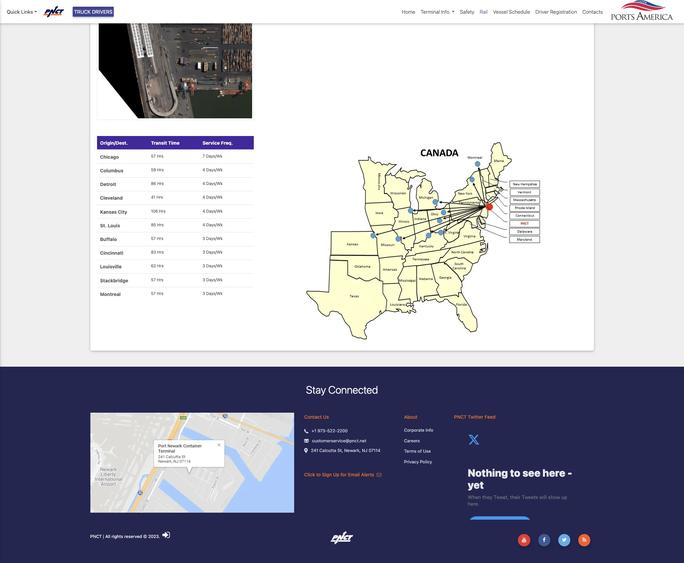 Task type: vqa. For each thing, say whether or not it's contained in the screenshot.


Task type: locate. For each thing, give the bounding box(es) containing it.
4 3 days/wk from the top
[[203, 278, 223, 283]]

service
[[203, 140, 220, 146]]

contact
[[305, 415, 322, 421]]

hrs for detroit
[[157, 181, 164, 186]]

4 days/wk
[[203, 168, 223, 173], [203, 181, 223, 186], [203, 195, 223, 200], [203, 209, 223, 214], [203, 223, 223, 228]]

pnct for pnct twitter feed
[[455, 415, 467, 421]]

57 hrs for buffalo
[[151, 236, 164, 241]]

2 57 hrs from the top
[[151, 236, 164, 241]]

1 4 from the top
[[203, 168, 205, 173]]

privacy
[[405, 460, 419, 465]]

3 days/wk for louisville
[[203, 264, 223, 269]]

chicago
[[100, 154, 119, 160]]

info for terminal info
[[442, 9, 450, 15]]

4 for cleveland
[[203, 195, 205, 200]]

montreal
[[100, 292, 121, 297]]

columbus
[[100, 168, 123, 174]]

1 57 hrs from the top
[[151, 154, 164, 159]]

pnct left |
[[90, 535, 102, 540]]

connected
[[329, 384, 378, 397]]

vessel schedule link
[[491, 5, 533, 18]]

2 3 from the top
[[203, 250, 205, 255]]

st.
[[100, 223, 107, 229]]

|
[[103, 535, 104, 540]]

1 vertical spatial info
[[426, 428, 434, 434]]

3 days/wk for buffalo
[[203, 236, 223, 241]]

info right "terminal"
[[442, 9, 450, 15]]

5 4 days/wk from the top
[[203, 223, 223, 228]]

0 horizontal spatial pnct
[[90, 535, 102, 540]]

safety
[[461, 9, 475, 15]]

drivers
[[92, 9, 113, 15]]

terms of use
[[405, 449, 431, 455]]

feed
[[485, 415, 496, 421]]

3 57 from the top
[[151, 278, 156, 283]]

5 4 from the top
[[203, 223, 205, 228]]

rail image
[[97, 0, 254, 120], [301, 136, 550, 345]]

4 for st. louis
[[203, 223, 205, 228]]

62 hrs
[[151, 264, 164, 269]]

about
[[405, 415, 418, 421]]

pnct | all rights reserved © 2023.
[[90, 535, 161, 540]]

careers link
[[405, 438, 444, 445]]

truck drivers
[[74, 9, 113, 15]]

sign
[[322, 473, 332, 478]]

hrs for kansas city
[[159, 209, 166, 214]]

origin/dest.
[[100, 140, 128, 146]]

0 vertical spatial pnct
[[455, 415, 467, 421]]

1 4 days/wk from the top
[[203, 168, 223, 173]]

1 horizontal spatial pnct
[[455, 415, 467, 421]]

57 for buffalo
[[151, 236, 156, 241]]

3 for cincinnati
[[203, 250, 205, 255]]

envelope o image
[[377, 473, 382, 478]]

transit
[[151, 140, 167, 146]]

2 4 days/wk from the top
[[203, 181, 223, 186]]

1 57 from the top
[[151, 154, 156, 159]]

1 vertical spatial pnct
[[90, 535, 102, 540]]

pnct left twitter at bottom
[[455, 415, 467, 421]]

info
[[442, 9, 450, 15], [426, 428, 434, 434]]

all
[[105, 535, 110, 540]]

7 days/wk
[[203, 154, 223, 159]]

info for corporate info
[[426, 428, 434, 434]]

hrs for st. louis
[[157, 223, 164, 228]]

contact us
[[305, 415, 329, 421]]

2 3 days/wk from the top
[[203, 250, 223, 255]]

2023.
[[148, 535, 160, 540]]

4 4 from the top
[[203, 209, 205, 214]]

corporate info
[[405, 428, 434, 434]]

©
[[143, 535, 147, 540]]

0 horizontal spatial info
[[426, 428, 434, 434]]

41 hrs
[[151, 195, 163, 200]]

3 3 days/wk from the top
[[203, 264, 223, 269]]

4 4 days/wk from the top
[[203, 209, 223, 214]]

2 4 from the top
[[203, 181, 205, 186]]

4 3 from the top
[[203, 278, 205, 283]]

59 hrs
[[151, 168, 164, 173]]

3 57 hrs from the top
[[151, 278, 164, 283]]

policy
[[420, 460, 433, 465]]

85 hrs
[[151, 223, 164, 228]]

days/wk for stackbridge
[[206, 278, 223, 283]]

hrs
[[157, 154, 164, 159], [157, 168, 164, 173], [157, 181, 164, 186], [157, 195, 163, 200], [159, 209, 166, 214], [157, 223, 164, 228], [157, 236, 164, 241], [157, 250, 164, 255], [157, 264, 164, 269], [157, 278, 164, 283], [157, 291, 164, 296]]

4 57 hrs from the top
[[151, 291, 164, 296]]

4 days/wk for cleveland
[[203, 195, 223, 200]]

days/wk for detroit
[[206, 181, 223, 186]]

vessel schedule
[[494, 9, 531, 15]]

5 3 from the top
[[203, 291, 205, 296]]

3 3 from the top
[[203, 264, 205, 269]]

0 vertical spatial rail image
[[97, 0, 254, 120]]

57 hrs for stackbridge
[[151, 278, 164, 283]]

0 horizontal spatial rail image
[[97, 0, 254, 120]]

terminal
[[421, 9, 440, 15]]

careers
[[405, 439, 420, 444]]

days/wk
[[206, 154, 223, 159], [206, 168, 223, 173], [206, 181, 223, 186], [206, 195, 223, 200], [206, 209, 223, 214], [206, 223, 223, 228], [206, 236, 223, 241], [206, 250, 223, 255], [206, 264, 223, 269], [206, 278, 223, 283], [206, 291, 223, 296]]

57
[[151, 154, 156, 159], [151, 236, 156, 241], [151, 278, 156, 283], [151, 291, 156, 296]]

info up careers link
[[426, 428, 434, 434]]

3 4 days/wk from the top
[[203, 195, 223, 200]]

3 days/wk
[[203, 236, 223, 241], [203, 250, 223, 255], [203, 264, 223, 269], [203, 278, 223, 283], [203, 291, 223, 296]]

5 3 days/wk from the top
[[203, 291, 223, 296]]

57 hrs for montreal
[[151, 291, 164, 296]]

days/wk for kansas city
[[206, 209, 223, 214]]

4
[[203, 168, 205, 173], [203, 181, 205, 186], [203, 195, 205, 200], [203, 209, 205, 214], [203, 223, 205, 228]]

quick links
[[7, 9, 33, 15]]

hrs for columbus
[[157, 168, 164, 173]]

3 for louisville
[[203, 264, 205, 269]]

kansas
[[100, 209, 117, 215]]

2 57 from the top
[[151, 236, 156, 241]]

reserved
[[124, 535, 142, 540]]

1 horizontal spatial info
[[442, 9, 450, 15]]

stackbridge
[[100, 278, 128, 284]]

57 hrs
[[151, 154, 164, 159], [151, 236, 164, 241], [151, 278, 164, 283], [151, 291, 164, 296]]

stay
[[306, 384, 326, 397]]

contacts link
[[580, 5, 606, 18]]

hrs for montreal
[[157, 291, 164, 296]]

1 horizontal spatial rail image
[[301, 136, 550, 345]]

truck
[[74, 9, 91, 15]]

4 57 from the top
[[151, 291, 156, 296]]

0 vertical spatial info
[[442, 9, 450, 15]]

terms
[[405, 449, 417, 455]]

3 for buffalo
[[203, 236, 205, 241]]

to
[[317, 473, 321, 478]]

59
[[151, 168, 156, 173]]

buffalo
[[100, 237, 117, 242]]

1 3 from the top
[[203, 236, 205, 241]]

7
[[203, 154, 205, 159]]

57 for montreal
[[151, 291, 156, 296]]

3 4 from the top
[[203, 195, 205, 200]]

rail
[[480, 9, 488, 15]]

57 hrs for chicago
[[151, 154, 164, 159]]

1 3 days/wk from the top
[[203, 236, 223, 241]]

hrs for chicago
[[157, 154, 164, 159]]



Task type: describe. For each thing, give the bounding box(es) containing it.
days/wk for st. louis
[[206, 223, 223, 228]]

3 days/wk for cincinnati
[[203, 250, 223, 255]]

stay connected
[[306, 384, 378, 397]]

alerts
[[361, 473, 375, 478]]

transit time
[[151, 140, 180, 146]]

contacts
[[583, 9, 603, 15]]

privacy policy link
[[405, 459, 444, 466]]

twitter
[[468, 415, 484, 421]]

pnct for pnct | all rights reserved © 2023.
[[90, 535, 102, 540]]

time
[[168, 140, 180, 146]]

62
[[151, 264, 156, 269]]

4 for columbus
[[203, 168, 205, 173]]

3 for montreal
[[203, 291, 205, 296]]

106
[[151, 209, 158, 214]]

click to sign up for email alerts link
[[305, 473, 382, 478]]

for
[[341, 473, 347, 478]]

57 for stackbridge
[[151, 278, 156, 283]]

4 days/wk for kansas city
[[203, 209, 223, 214]]

4 for detroit
[[203, 181, 205, 186]]

86 hrs
[[151, 181, 164, 186]]

quick
[[7, 9, 20, 15]]

hrs for buffalo
[[157, 236, 164, 241]]

vessel
[[494, 9, 508, 15]]

days/wk for chicago
[[206, 154, 223, 159]]

days/wk for columbus
[[206, 168, 223, 173]]

detroit
[[100, 182, 116, 187]]

83 hrs
[[151, 250, 164, 255]]

click
[[305, 473, 315, 478]]

rail link
[[478, 5, 491, 18]]

4 days/wk for detroit
[[203, 181, 223, 186]]

hrs for stackbridge
[[157, 278, 164, 283]]

sign in image
[[163, 532, 170, 540]]

pnct twitter feed
[[455, 415, 496, 421]]

days/wk for buffalo
[[206, 236, 223, 241]]

86
[[151, 181, 156, 186]]

terminal info
[[421, 9, 450, 15]]

us
[[323, 415, 329, 421]]

driver registration
[[536, 9, 578, 15]]

home
[[402, 9, 416, 15]]

4 days/wk for st. louis
[[203, 223, 223, 228]]

4 for kansas city
[[203, 209, 205, 214]]

louisville
[[100, 264, 122, 270]]

driver
[[536, 9, 549, 15]]

85
[[151, 223, 156, 228]]

freq.
[[221, 140, 233, 146]]

days/wk for louisville
[[206, 264, 223, 269]]

83
[[151, 250, 156, 255]]

safety link
[[458, 5, 478, 18]]

4 days/wk for columbus
[[203, 168, 223, 173]]

3 days/wk for stackbridge
[[203, 278, 223, 283]]

corporate
[[405, 428, 425, 434]]

41
[[151, 195, 156, 200]]

link image
[[403, 6, 410, 11]]

3 for stackbridge
[[203, 278, 205, 283]]

106 hrs
[[151, 209, 166, 214]]

57 for chicago
[[151, 154, 156, 159]]

links
[[21, 9, 33, 15]]

hrs for cleveland
[[157, 195, 163, 200]]

days/wk for cincinnati
[[206, 250, 223, 255]]

schedule
[[509, 9, 531, 15]]

kansas city
[[100, 209, 127, 215]]

service freq.
[[203, 140, 233, 146]]

city
[[118, 209, 127, 215]]

hrs for louisville
[[157, 264, 164, 269]]

privacy policy
[[405, 460, 433, 465]]

1 vertical spatial rail image
[[301, 136, 550, 345]]

louis
[[108, 223, 120, 229]]

cleveland
[[100, 195, 123, 201]]

rights
[[112, 535, 123, 540]]

truck drivers link
[[73, 7, 114, 17]]

of
[[418, 449, 422, 455]]

driver registration link
[[533, 5, 580, 18]]

days/wk for cleveland
[[206, 195, 223, 200]]

quick links link
[[7, 8, 37, 16]]

days/wk for montreal
[[206, 291, 223, 296]]

hrs for cincinnati
[[157, 250, 164, 255]]

click to sign up for email alerts
[[305, 473, 376, 478]]

cincinnati
[[100, 250, 123, 256]]

email
[[348, 473, 360, 478]]

terms of use link
[[405, 449, 444, 455]]

home link
[[400, 5, 418, 18]]

st. louis
[[100, 223, 120, 229]]

corporate info link
[[405, 428, 444, 434]]

terminal info link
[[418, 5, 458, 18]]

up
[[333, 473, 340, 478]]

use
[[423, 449, 431, 455]]

3 days/wk for montreal
[[203, 291, 223, 296]]



